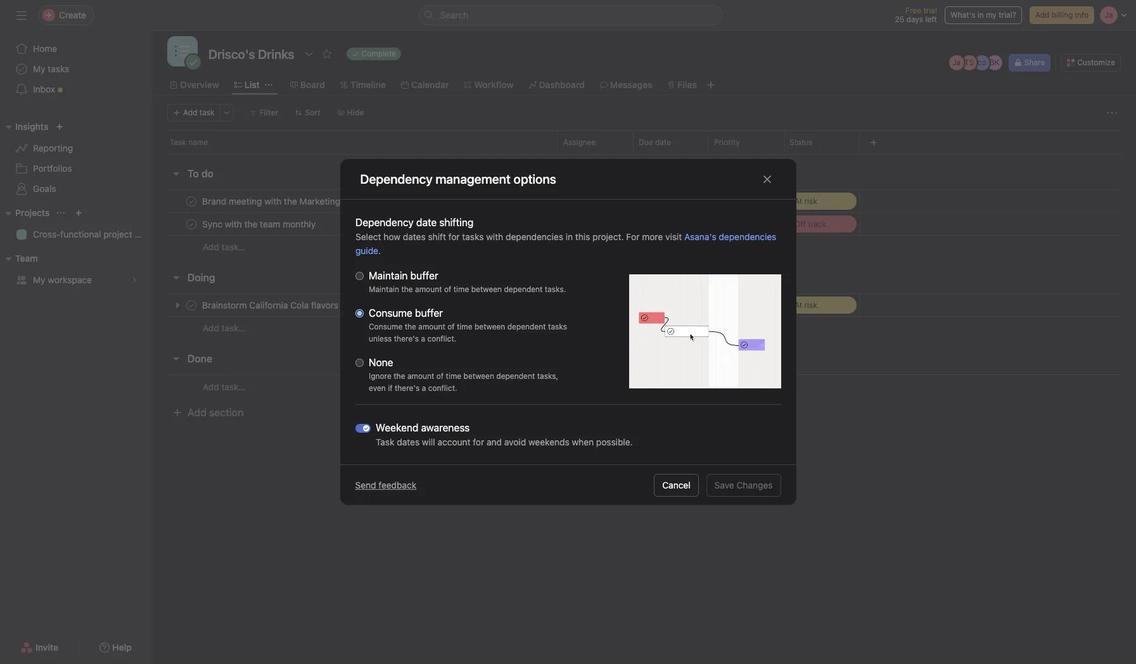 Task type: describe. For each thing, give the bounding box(es) containing it.
select how dates shift for tasks with dependencies in this project. for more visit
[[355, 231, 684, 242]]

status
[[790, 138, 813, 147]]

add inside add section button
[[188, 407, 206, 418]]

files link
[[668, 78, 697, 92]]

how
[[383, 231, 400, 242]]

3 add task… row from the top
[[152, 375, 1136, 399]]

account
[[437, 437, 470, 447]]

add up add section button
[[203, 381, 219, 392]]

billing
[[1052, 10, 1073, 20]]

feedback
[[379, 479, 417, 490]]

send feedback link
[[355, 479, 417, 490]]

a for buffer
[[421, 334, 425, 343]]

search
[[440, 10, 469, 20]]

27
[[672, 196, 681, 206]]

dependency management options
[[360, 171, 556, 186]]

ja inside header to do tree grid
[[567, 196, 575, 206]]

reporting
[[33, 143, 73, 153]]

share button
[[1009, 54, 1051, 72]]

–
[[665, 196, 670, 206]]

priority
[[714, 138, 740, 147]]

ts
[[965, 58, 974, 67]]

buffer for maintain buffer
[[410, 270, 438, 281]]

completed checkbox for brand meeting with the marketing team text field
[[184, 194, 199, 209]]

add task button
[[167, 104, 220, 122]]

maintain buffer maintain the amount of time between dependent tasks.
[[369, 270, 566, 294]]

cross-
[[33, 229, 60, 240]]

completed checkbox for sync with the team monthly text box
[[184, 216, 199, 232]]

3 task… from the top
[[222, 381, 246, 392]]

to do
[[188, 168, 213, 179]]

teams element
[[0, 247, 152, 293]]

add task… for 1st add task… row from the top of the page
[[203, 241, 246, 252]]

dependent for consume buffer
[[507, 322, 546, 331]]

header to do tree grid
[[152, 189, 1136, 259]]

what's in my trial?
[[951, 10, 1016, 20]]

what's in my trial? button
[[945, 6, 1022, 24]]

add inside header to do tree grid
[[203, 241, 219, 252]]

timeline link
[[340, 78, 386, 92]]

free trial 25 days left
[[895, 6, 937, 24]]

0 vertical spatial dates
[[403, 231, 425, 242]]

oct
[[639, 196, 652, 206]]

to
[[188, 168, 199, 179]]

global element
[[0, 31, 152, 107]]

possible.
[[596, 437, 633, 447]]

a for ignore
[[422, 383, 426, 393]]

add billing info
[[1035, 10, 1089, 20]]

conflict. for ignore
[[428, 383, 457, 393]]

brand meeting with the marketing team cell
[[152, 189, 558, 213]]

date for due
[[655, 138, 671, 147]]

cross-functional project plan
[[33, 229, 152, 240]]

cancel button
[[654, 474, 699, 497]]

do
[[201, 168, 213, 179]]

1 dependencies from the left
[[505, 231, 563, 242]]

header doing tree grid
[[152, 293, 1136, 340]]

visit
[[665, 231, 682, 242]]

none ignore the amount of time between dependent tasks, even if there's a conflict.
[[369, 357, 558, 393]]

time for maintain buffer
[[453, 285, 469, 294]]

dependency for dependency date shifting
[[355, 217, 413, 228]]

inbox
[[33, 84, 55, 94]]

team button
[[0, 251, 38, 266]]

assignee
[[563, 138, 596, 147]]

due
[[639, 138, 653, 147]]

left
[[925, 15, 937, 24]]

weekends
[[528, 437, 569, 447]]

done button
[[188, 347, 212, 370]]

workspace
[[48, 274, 92, 285]]

add task… for 3rd add task… row from the top
[[203, 381, 246, 392]]

of for consume buffer
[[447, 322, 454, 331]]

list image
[[175, 44, 190, 59]]

project.
[[592, 231, 624, 242]]

2 consume from the top
[[369, 322, 402, 331]]

home
[[33, 43, 57, 54]]

dependent inside none ignore the amount of time between dependent tasks, even if there's a conflict.
[[496, 371, 535, 381]]

share
[[1025, 58, 1045, 67]]

projects
[[15, 207, 50, 218]]

add inside header doing tree grid
[[203, 323, 219, 333]]

doing
[[188, 272, 215, 283]]

1 add task… row from the top
[[152, 235, 1136, 259]]

workflow link
[[464, 78, 514, 92]]

of inside none ignore the amount of time between dependent tasks, even if there's a conflict.
[[436, 371, 443, 381]]

task inside 'row'
[[170, 138, 186, 147]]

task
[[200, 108, 215, 117]]

projects button
[[0, 205, 50, 221]]

my workspace link
[[8, 270, 144, 290]]

.
[[378, 245, 381, 256]]

tasks.
[[545, 285, 566, 294]]

ignore
[[369, 371, 391, 381]]

time for consume buffer
[[457, 322, 472, 331]]

weekend
[[375, 422, 418, 433]]

messages
[[610, 79, 652, 90]]

add inside add task button
[[183, 108, 197, 117]]

status field for sync with the team monthly cell
[[784, 212, 860, 236]]

2 maintain from the top
[[369, 285, 399, 294]]

shift
[[428, 231, 446, 242]]

dependency management options dialog
[[340, 159, 796, 505]]

unless
[[369, 334, 392, 343]]

task… inside header to do tree grid
[[222, 241, 246, 252]]

the for consume
[[404, 322, 416, 331]]

will
[[422, 437, 435, 447]]

asana's dependencies guide
[[355, 231, 776, 256]]

in inside dependency management options dialog
[[565, 231, 573, 242]]

for inside weekend awareness task dates will account for and avoid weekends when possible.
[[473, 437, 484, 447]]

dependencies inside the asana's dependencies guide
[[719, 231, 776, 242]]

time inside none ignore the amount of time between dependent tasks, even if there's a conflict.
[[446, 371, 461, 381]]

between for maintain buffer
[[471, 285, 502, 294]]

1 consume from the top
[[369, 307, 412, 319]]

collapse task list for this section image
[[171, 354, 181, 364]]

invite
[[36, 642, 58, 653]]

none
[[369, 357, 393, 368]]

dates inside weekend awareness task dates will account for and avoid weekends when possible.
[[397, 437, 419, 447]]

cancel
[[662, 479, 691, 490]]

section
[[209, 407, 244, 418]]

my tasks
[[33, 63, 69, 74]]

doing button
[[188, 266, 215, 289]]

there's for ignore
[[394, 383, 419, 393]]

priority field for sync with the team monthly cell
[[709, 212, 785, 236]]

projects element
[[0, 202, 152, 247]]

Sync with the team monthly text field
[[200, 218, 320, 230]]

in inside button
[[978, 10, 984, 20]]

this
[[575, 231, 590, 242]]

add section
[[188, 407, 244, 418]]



Task type: vqa. For each thing, say whether or not it's contained in the screenshot.


Task type: locate. For each thing, give the bounding box(es) containing it.
amount inside none ignore the amount of time between dependent tasks, even if there's a conflict.
[[407, 371, 434, 381]]

home link
[[8, 39, 144, 59]]

messages link
[[600, 78, 652, 92]]

a
[[421, 334, 425, 343], [422, 383, 426, 393]]

dependency for dependency management options
[[360, 171, 433, 186]]

2 vertical spatial add task…
[[203, 381, 246, 392]]

1 vertical spatial of
[[447, 322, 454, 331]]

dependent inside the maintain buffer maintain the amount of time between dependent tasks.
[[504, 285, 542, 294]]

when
[[572, 437, 594, 447]]

functional
[[60, 229, 101, 240]]

3 add task… from the top
[[203, 381, 246, 392]]

2 vertical spatial amount
[[407, 371, 434, 381]]

1 collapse task list for this section image from the top
[[171, 169, 181, 179]]

None text field
[[205, 42, 298, 65]]

3 add task… button from the top
[[203, 380, 246, 394]]

the inside none ignore the amount of time between dependent tasks, even if there's a conflict.
[[393, 371, 405, 381]]

1 vertical spatial there's
[[394, 383, 419, 393]]

1 horizontal spatial tasks
[[462, 231, 483, 242]]

time up the awareness
[[446, 371, 461, 381]]

2 completed image from the top
[[184, 216, 199, 232]]

collapse task list for this section image for doing
[[171, 273, 181, 283]]

my
[[986, 10, 997, 20]]

dependent left tasks, on the bottom
[[496, 371, 535, 381]]

tasks inside global element
[[48, 63, 69, 74]]

conflict. up none ignore the amount of time between dependent tasks, even if there's a conflict.
[[427, 334, 456, 343]]

add left 'task'
[[183, 108, 197, 117]]

list
[[245, 79, 260, 90]]

1 horizontal spatial for
[[473, 437, 484, 447]]

0 vertical spatial conflict.
[[427, 334, 456, 343]]

there's right unless
[[394, 334, 419, 343]]

there's for buffer
[[394, 334, 419, 343]]

conflict. inside none ignore the amount of time between dependent tasks, even if there's a conflict.
[[428, 383, 457, 393]]

2 vertical spatial task…
[[222, 381, 246, 392]]

search button
[[419, 5, 723, 25]]

2 vertical spatial of
[[436, 371, 443, 381]]

priority field for brand meeting with the marketing team cell
[[709, 189, 785, 213]]

inbox link
[[8, 79, 144, 99]]

project
[[103, 229, 132, 240]]

completed image right plan at the top left of the page
[[184, 216, 199, 232]]

0 vertical spatial completed image
[[184, 194, 199, 209]]

1 vertical spatial amount
[[418, 322, 445, 331]]

amount for maintain buffer
[[415, 285, 442, 294]]

buffer inside the maintain buffer maintain the amount of time between dependent tasks.
[[410, 270, 438, 281]]

for down shifting
[[448, 231, 460, 242]]

if
[[388, 383, 392, 393]]

dependent down tasks.
[[507, 322, 546, 331]]

dependent inside consume buffer consume the amount of time between dependent tasks unless there's a conflict.
[[507, 322, 546, 331]]

my inside global element
[[33, 63, 45, 74]]

the inside the maintain buffer maintain the amount of time between dependent tasks.
[[401, 285, 413, 294]]

of inside the maintain buffer maintain the amount of time between dependent tasks.
[[444, 285, 451, 294]]

0 vertical spatial in
[[978, 10, 984, 20]]

time inside the maintain buffer maintain the amount of time between dependent tasks.
[[453, 285, 469, 294]]

0 vertical spatial task…
[[222, 241, 246, 252]]

add left section
[[188, 407, 206, 418]]

add task… row
[[152, 235, 1136, 259], [152, 316, 1136, 340], [152, 375, 1136, 399]]

2 vertical spatial tasks
[[548, 322, 567, 331]]

amount inside the maintain buffer maintain the amount of time between dependent tasks.
[[415, 285, 442, 294]]

date for dependency
[[416, 217, 436, 228]]

ja left james
[[567, 196, 575, 206]]

1 maintain from the top
[[369, 270, 408, 281]]

in left this
[[565, 231, 573, 242]]

1 vertical spatial maintain
[[369, 285, 399, 294]]

of down the maintain buffer maintain the amount of time between dependent tasks.
[[447, 322, 454, 331]]

add inside add billing info button
[[1035, 10, 1050, 20]]

dependencies
[[505, 231, 563, 242], [719, 231, 776, 242]]

dependencies right with at the left top of page
[[505, 231, 563, 242]]

1 add task… button from the top
[[203, 240, 246, 254]]

of up the awareness
[[436, 371, 443, 381]]

add task… button up 'done' button
[[203, 321, 246, 335]]

for
[[448, 231, 460, 242], [473, 437, 484, 447]]

0 vertical spatial add task… button
[[203, 240, 246, 254]]

between up consume buffer consume the amount of time between dependent tasks unless there's a conflict. at the left
[[471, 285, 502, 294]]

dependent left tasks.
[[504, 285, 542, 294]]

of inside consume buffer consume the amount of time between dependent tasks unless there's a conflict.
[[447, 322, 454, 331]]

add task… button inside header to do tree grid
[[203, 240, 246, 254]]

1 vertical spatial in
[[565, 231, 573, 242]]

1 horizontal spatial dependencies
[[719, 231, 776, 242]]

dependent for maintain buffer
[[504, 285, 542, 294]]

amount down shift
[[415, 285, 442, 294]]

reporting link
[[8, 138, 144, 158]]

insights button
[[0, 119, 48, 134]]

there's inside consume buffer consume the amount of time between dependent tasks unless there's a conflict.
[[394, 334, 419, 343]]

0 horizontal spatial ja
[[567, 196, 575, 206]]

25 left days
[[895, 15, 904, 24]]

tasks down home
[[48, 63, 69, 74]]

close this dialog image
[[762, 174, 772, 184]]

completed checkbox down to
[[184, 194, 199, 209]]

completed image down to
[[184, 194, 199, 209]]

my for my workspace
[[33, 274, 45, 285]]

avoid
[[504, 437, 526, 447]]

2 add task… from the top
[[203, 323, 246, 333]]

1 task… from the top
[[222, 241, 246, 252]]

1 vertical spatial 25
[[654, 196, 663, 206]]

Brand meeting with the Marketing team text field
[[200, 195, 367, 208]]

more
[[642, 231, 663, 242]]

add task…
[[203, 241, 246, 252], [203, 323, 246, 333], [203, 381, 246, 392]]

2 vertical spatial add task… row
[[152, 375, 1136, 399]]

2 my from the top
[[33, 274, 45, 285]]

save changes button
[[706, 474, 781, 497]]

dependency
[[360, 171, 433, 186], [355, 217, 413, 228]]

task left 'name'
[[170, 138, 186, 147]]

my up 'inbox'
[[33, 63, 45, 74]]

1 vertical spatial my
[[33, 274, 45, 285]]

0 vertical spatial ja
[[953, 58, 961, 67]]

dependent
[[504, 285, 542, 294], [507, 322, 546, 331], [496, 371, 535, 381]]

0 vertical spatial collapse task list for this section image
[[171, 169, 181, 179]]

of up consume buffer consume the amount of time between dependent tasks unless there's a conflict. at the left
[[444, 285, 451, 294]]

trial?
[[999, 10, 1016, 20]]

collapse task list for this section image
[[171, 169, 181, 179], [171, 273, 181, 283]]

add task… button inside header doing tree grid
[[203, 321, 246, 335]]

conflict. inside consume buffer consume the amount of time between dependent tasks unless there's a conflict.
[[427, 334, 456, 343]]

1 vertical spatial buffer
[[415, 307, 443, 319]]

add up doing button
[[203, 241, 219, 252]]

dependency up how
[[355, 217, 413, 228]]

workflow
[[474, 79, 514, 90]]

management options
[[436, 171, 556, 186]]

1 vertical spatial the
[[404, 322, 416, 331]]

add task… button for 3rd add task… row from the top
[[203, 380, 246, 394]]

free
[[906, 6, 921, 15]]

between inside the maintain buffer maintain the amount of time between dependent tasks.
[[471, 285, 502, 294]]

row containing task name
[[152, 131, 1136, 154]]

between
[[471, 285, 502, 294], [474, 322, 505, 331], [463, 371, 494, 381]]

of for maintain buffer
[[444, 285, 451, 294]]

dates down weekend
[[397, 437, 419, 447]]

2 add task… button from the top
[[203, 321, 246, 335]]

0 vertical spatial there's
[[394, 334, 419, 343]]

the for maintain
[[401, 285, 413, 294]]

between inside consume buffer consume the amount of time between dependent tasks unless there's a conflict.
[[474, 322, 505, 331]]

a inside none ignore the amount of time between dependent tasks, even if there's a conflict.
[[422, 383, 426, 393]]

add up 'done' button
[[203, 323, 219, 333]]

the inside consume buffer consume the amount of time between dependent tasks unless there's a conflict.
[[404, 322, 416, 331]]

task down weekend
[[375, 437, 394, 447]]

completed checkbox inside sync with the team monthly cell
[[184, 216, 199, 232]]

25 inside the 'free trial 25 days left'
[[895, 15, 904, 24]]

1 vertical spatial for
[[473, 437, 484, 447]]

1 horizontal spatial 25
[[895, 15, 904, 24]]

conflict.
[[427, 334, 456, 343], [428, 383, 457, 393]]

date up shift
[[416, 217, 436, 228]]

add task
[[183, 108, 215, 117]]

2 vertical spatial add task… button
[[203, 380, 246, 394]]

buffer inside consume buffer consume the amount of time between dependent tasks unless there's a conflict.
[[415, 307, 443, 319]]

1 completed image from the top
[[184, 194, 199, 209]]

2 collapse task list for this section image from the top
[[171, 273, 181, 283]]

save
[[715, 479, 734, 490]]

asana's dependencies guide link
[[355, 231, 776, 256]]

dashboard link
[[529, 78, 585, 92]]

there's inside none ignore the amount of time between dependent tasks, even if there's a conflict.
[[394, 383, 419, 393]]

None radio
[[355, 272, 363, 280], [355, 309, 363, 317], [355, 359, 363, 367], [355, 272, 363, 280], [355, 309, 363, 317], [355, 359, 363, 367]]

there's right if
[[394, 383, 419, 393]]

completed checkbox right plan at the top left of the page
[[184, 216, 199, 232]]

add billing info button
[[1030, 6, 1094, 24]]

a right if
[[422, 383, 426, 393]]

0 vertical spatial dependency
[[360, 171, 433, 186]]

conflict. for buffer
[[427, 334, 456, 343]]

0 vertical spatial task
[[170, 138, 186, 147]]

sync with the team monthly cell
[[152, 212, 558, 236]]

1 vertical spatial tasks
[[462, 231, 483, 242]]

save changes
[[715, 479, 773, 490]]

1 vertical spatial dependency
[[355, 217, 413, 228]]

1 horizontal spatial in
[[978, 10, 984, 20]]

search list box
[[419, 5, 723, 25]]

0 vertical spatial date
[[655, 138, 671, 147]]

in left my at the top of page
[[978, 10, 984, 20]]

in
[[978, 10, 984, 20], [565, 231, 573, 242]]

bk
[[990, 58, 1000, 67]]

date right due
[[655, 138, 671, 147]]

amount down the maintain buffer maintain the amount of time between dependent tasks.
[[418, 322, 445, 331]]

between for consume buffer
[[474, 322, 505, 331]]

a inside consume buffer consume the amount of time between dependent tasks unless there's a conflict.
[[421, 334, 425, 343]]

0 horizontal spatial dependencies
[[505, 231, 563, 242]]

1 vertical spatial between
[[474, 322, 505, 331]]

0 vertical spatial 25
[[895, 15, 904, 24]]

send
[[355, 479, 376, 490]]

my down the team
[[33, 274, 45, 285]]

add task… button for 2nd add task… row from the top of the page
[[203, 321, 246, 335]]

2 vertical spatial between
[[463, 371, 494, 381]]

0 vertical spatial my
[[33, 63, 45, 74]]

timeline
[[350, 79, 386, 90]]

25 inside 'row'
[[654, 196, 663, 206]]

conflict. up the awareness
[[428, 383, 457, 393]]

0 vertical spatial add task… row
[[152, 235, 1136, 259]]

collapse task list for this section image left doing
[[171, 273, 181, 283]]

1 vertical spatial dependent
[[507, 322, 546, 331]]

switch inside dependency management options dialog
[[355, 424, 370, 433]]

dependencies down priority field for brand meeting with the marketing team cell
[[719, 231, 776, 242]]

files
[[678, 79, 697, 90]]

add task… up 'done' button
[[203, 323, 246, 333]]

0 horizontal spatial 25
[[654, 196, 663, 206]]

0 vertical spatial between
[[471, 285, 502, 294]]

date inside dependency management options dialog
[[416, 217, 436, 228]]

collapse task list for this section image for to do
[[171, 169, 181, 179]]

cross-functional project plan link
[[8, 224, 152, 245]]

time up consume buffer consume the amount of time between dependent tasks unless there's a conflict. at the left
[[453, 285, 469, 294]]

add task… button up section
[[203, 380, 246, 394]]

completed image for sync with the team monthly text box
[[184, 216, 199, 232]]

1 my from the top
[[33, 63, 45, 74]]

add task… up doing button
[[203, 241, 246, 252]]

2 completed checkbox from the top
[[184, 216, 199, 232]]

dependency up brand meeting with the marketing team cell
[[360, 171, 433, 186]]

Completed checkbox
[[184, 194, 199, 209], [184, 216, 199, 232]]

info
[[1075, 10, 1089, 20]]

completed image for brand meeting with the marketing team text field
[[184, 194, 199, 209]]

1 vertical spatial task
[[375, 437, 394, 447]]

2 add task… row from the top
[[152, 316, 1136, 340]]

tasks inside consume buffer consume the amount of time between dependent tasks unless there's a conflict.
[[548, 322, 567, 331]]

1 vertical spatial date
[[416, 217, 436, 228]]

goals
[[33, 183, 56, 194]]

0 vertical spatial for
[[448, 231, 460, 242]]

hide sidebar image
[[16, 10, 27, 20]]

0 vertical spatial add task…
[[203, 241, 246, 252]]

tasks down tasks.
[[548, 322, 567, 331]]

consume
[[369, 307, 412, 319], [369, 322, 402, 331]]

0 vertical spatial the
[[401, 285, 413, 294]]

0 horizontal spatial task
[[170, 138, 186, 147]]

overview
[[180, 79, 219, 90]]

ja left ts
[[953, 58, 961, 67]]

1 vertical spatial add task… row
[[152, 316, 1136, 340]]

calendar link
[[401, 78, 449, 92]]

2 dependencies from the left
[[719, 231, 776, 242]]

add task… button for 1st add task… row from the top of the page
[[203, 240, 246, 254]]

1 vertical spatial task…
[[222, 323, 246, 333]]

25 left –
[[654, 196, 663, 206]]

buffer for consume buffer
[[415, 307, 443, 319]]

add left billing
[[1035, 10, 1050, 20]]

1 horizontal spatial date
[[655, 138, 671, 147]]

add to starred image
[[322, 49, 332, 59]]

my tasks link
[[8, 59, 144, 79]]

row containing ja
[[152, 189, 1136, 213]]

1 vertical spatial completed checkbox
[[184, 216, 199, 232]]

my inside teams element
[[33, 274, 45, 285]]

0 horizontal spatial date
[[416, 217, 436, 228]]

2 vertical spatial time
[[446, 371, 461, 381]]

even
[[369, 383, 386, 393]]

list link
[[234, 78, 260, 92]]

insights
[[15, 121, 48, 132]]

1 vertical spatial dates
[[397, 437, 419, 447]]

task… inside header doing tree grid
[[222, 323, 246, 333]]

dates down dependency date shifting
[[403, 231, 425, 242]]

for left and
[[473, 437, 484, 447]]

calendar
[[411, 79, 449, 90]]

task inside weekend awareness task dates will account for and avoid weekends when possible.
[[375, 437, 394, 447]]

ja
[[953, 58, 961, 67], [567, 196, 575, 206]]

switch
[[355, 424, 370, 433]]

between down the maintain buffer maintain the amount of time between dependent tasks.
[[474, 322, 505, 331]]

0 vertical spatial completed checkbox
[[184, 194, 199, 209]]

task name
[[170, 138, 208, 147]]

1 horizontal spatial task
[[375, 437, 394, 447]]

add task… button up doing button
[[203, 240, 246, 254]]

2 task… from the top
[[222, 323, 246, 333]]

tasks left with at the left top of page
[[462, 231, 483, 242]]

to do button
[[188, 162, 213, 185]]

between inside none ignore the amount of time between dependent tasks, even if there's a conflict.
[[463, 371, 494, 381]]

status field for brand meeting with the marketing team cell
[[784, 189, 860, 213]]

0 horizontal spatial in
[[565, 231, 573, 242]]

james
[[581, 196, 604, 206]]

days
[[907, 15, 923, 24]]

2 vertical spatial the
[[393, 371, 405, 381]]

guide
[[355, 245, 378, 256]]

0 vertical spatial buffer
[[410, 270, 438, 281]]

shifting
[[439, 217, 473, 228]]

1 completed checkbox from the top
[[184, 194, 199, 209]]

overview link
[[170, 78, 219, 92]]

time down the maintain buffer maintain the amount of time between dependent tasks.
[[457, 322, 472, 331]]

0 vertical spatial tasks
[[48, 63, 69, 74]]

0 vertical spatial consume
[[369, 307, 412, 319]]

completed checkbox inside brand meeting with the marketing team cell
[[184, 194, 199, 209]]

add task… for 2nd add task… row from the top of the page
[[203, 323, 246, 333]]

1 vertical spatial consume
[[369, 322, 402, 331]]

1 add task… from the top
[[203, 241, 246, 252]]

insights element
[[0, 115, 152, 202]]

row
[[152, 131, 1136, 154], [167, 153, 1121, 155], [152, 189, 1136, 213], [152, 212, 1136, 236]]

1 vertical spatial ja
[[567, 196, 575, 206]]

0 horizontal spatial for
[[448, 231, 460, 242]]

portfolios link
[[8, 158, 144, 179]]

amount for consume buffer
[[418, 322, 445, 331]]

1 vertical spatial conflict.
[[428, 383, 457, 393]]

consume buffer consume the amount of time between dependent tasks unless there's a conflict.
[[369, 307, 567, 343]]

amount right ignore
[[407, 371, 434, 381]]

1 vertical spatial add task… button
[[203, 321, 246, 335]]

1 vertical spatial collapse task list for this section image
[[171, 273, 181, 283]]

task
[[170, 138, 186, 147], [375, 437, 394, 447]]

0 vertical spatial amount
[[415, 285, 442, 294]]

a right unless
[[421, 334, 425, 343]]

add task… up section
[[203, 381, 246, 392]]

send feedback
[[355, 479, 417, 490]]

dates
[[403, 231, 425, 242], [397, 437, 419, 447]]

0 vertical spatial a
[[421, 334, 425, 343]]

add section button
[[167, 401, 249, 424]]

2 vertical spatial dependent
[[496, 371, 535, 381]]

trial
[[924, 6, 937, 15]]

invite button
[[12, 636, 67, 659]]

and
[[486, 437, 502, 447]]

buffer down the maintain buffer maintain the amount of time between dependent tasks.
[[415, 307, 443, 319]]

time inside consume buffer consume the amount of time between dependent tasks unless there's a conflict.
[[457, 322, 472, 331]]

collapse task list for this section image left to
[[171, 169, 181, 179]]

completed image inside sync with the team monthly cell
[[184, 216, 199, 232]]

my for my tasks
[[33, 63, 45, 74]]

2 horizontal spatial tasks
[[548, 322, 567, 331]]

date inside 'row'
[[655, 138, 671, 147]]

0 vertical spatial dependent
[[504, 285, 542, 294]]

1 vertical spatial completed image
[[184, 216, 199, 232]]

0 vertical spatial time
[[453, 285, 469, 294]]

portfolios
[[33, 163, 72, 174]]

1 vertical spatial a
[[422, 383, 426, 393]]

add task… inside header to do tree grid
[[203, 241, 246, 252]]

0 horizontal spatial tasks
[[48, 63, 69, 74]]

1 vertical spatial add task…
[[203, 323, 246, 333]]

team
[[15, 253, 38, 264]]

completed image inside brand meeting with the marketing team cell
[[184, 194, 199, 209]]

0 vertical spatial of
[[444, 285, 451, 294]]

25
[[895, 15, 904, 24], [654, 196, 663, 206]]

what's
[[951, 10, 976, 20]]

buffer down shift
[[410, 270, 438, 281]]

between down consume buffer consume the amount of time between dependent tasks unless there's a conflict. at the left
[[463, 371, 494, 381]]

amount inside consume buffer consume the amount of time between dependent tasks unless there's a conflict.
[[418, 322, 445, 331]]

buffer
[[410, 270, 438, 281], [415, 307, 443, 319]]

co
[[978, 58, 986, 67]]

completed image
[[184, 194, 199, 209], [184, 216, 199, 232]]

with
[[486, 231, 503, 242]]

0 vertical spatial maintain
[[369, 270, 408, 281]]

1 vertical spatial time
[[457, 322, 472, 331]]

add task… inside header doing tree grid
[[203, 323, 246, 333]]

1 horizontal spatial ja
[[953, 58, 961, 67]]



